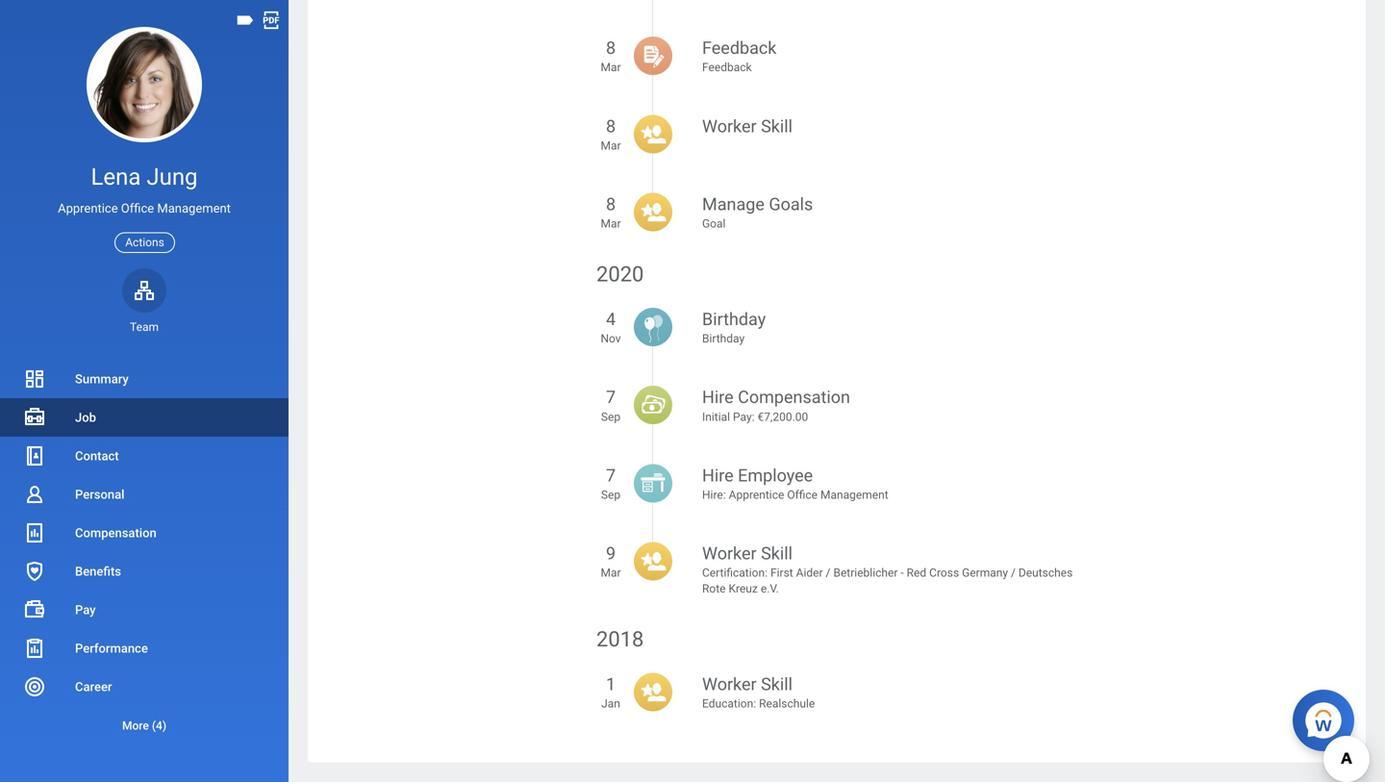 Task type: describe. For each thing, give the bounding box(es) containing it.
summary image
[[23, 368, 46, 391]]

manage
[[702, 195, 765, 215]]

germany
[[962, 567, 1008, 580]]

sep for hire employee
[[601, 489, 621, 502]]

certification:
[[702, 567, 768, 580]]

apprentice inside navigation pane region
[[58, 201, 118, 216]]

hire compensation initial pay: €7,200.00
[[702, 388, 851, 424]]

hire for hire employee
[[702, 466, 734, 486]]

pay:
[[733, 411, 755, 424]]

8 for manage
[[606, 195, 616, 215]]

job image
[[23, 406, 46, 429]]

feedback feedback
[[702, 39, 777, 75]]

pay image
[[23, 599, 46, 622]]

actions
[[125, 236, 164, 249]]

cross
[[930, 567, 960, 580]]

performance
[[75, 641, 148, 656]]

goals
[[769, 195, 813, 215]]

management inside hire employee hire: apprentice office management
[[821, 489, 889, 502]]

2018
[[597, 627, 644, 652]]

worker skill education: realschule
[[702, 675, 815, 711]]

mar for worker skill
[[601, 567, 621, 580]]

personal
[[75, 487, 125, 502]]

1
[[606, 675, 616, 695]]

job
[[75, 410, 96, 425]]

hire:
[[702, 489, 726, 502]]

apprentice inside hire employee hire: apprentice office management
[[729, 489, 785, 502]]

management inside navigation pane region
[[157, 201, 231, 216]]

2 mar from the top
[[601, 139, 621, 153]]

2020
[[597, 262, 644, 287]]

worker for worker skill certification: first aider / betrieblicher - red cross germany / deutsches rote kreuz e.v.
[[702, 544, 757, 564]]

office inside navigation pane region
[[121, 201, 154, 216]]

2020 menu item
[[597, 261, 1078, 387]]

performance image
[[23, 637, 46, 660]]

2018 menu item
[[597, 626, 1078, 752]]

worker for worker skill
[[702, 117, 757, 137]]

(4)
[[152, 719, 167, 733]]

betrieblicher
[[834, 567, 898, 580]]

€7,200.00
[[758, 411, 809, 424]]

realschule
[[759, 698, 815, 711]]

view printable version (pdf) image
[[261, 10, 282, 31]]

7 for hire employee
[[606, 466, 616, 486]]

4
[[606, 310, 616, 330]]

8 for feedback
[[606, 39, 616, 59]]

sep for hire compensation
[[601, 411, 621, 424]]

compensation image
[[23, 522, 46, 545]]

more (4) button
[[0, 714, 289, 738]]

7 sep for hire compensation
[[601, 388, 621, 424]]

contact link
[[0, 437, 289, 475]]

menu containing 2020
[[597, 0, 1078, 752]]

8 mar for manage goals
[[601, 195, 621, 231]]

summary link
[[0, 360, 289, 398]]

lena jung
[[91, 163, 198, 191]]

hire employee hire: apprentice office management
[[702, 466, 889, 502]]

9 mar
[[601, 544, 621, 580]]

benefits link
[[0, 552, 289, 591]]

compensation inside compensation 'link'
[[75, 526, 157, 540]]

birthday inside birthday birthday
[[702, 333, 745, 346]]

pay
[[75, 603, 96, 617]]

office inside hire employee hire: apprentice office management
[[787, 489, 818, 502]]



Task type: vqa. For each thing, say whether or not it's contained in the screenshot.
Manage Goals Goal
yes



Task type: locate. For each thing, give the bounding box(es) containing it.
mar for manage goals
[[601, 217, 621, 231]]

2 feedback from the top
[[702, 61, 752, 75]]

contact image
[[23, 445, 46, 468]]

1 vertical spatial compensation
[[75, 526, 157, 540]]

initial
[[702, 411, 730, 424]]

worker inside worker skill education: realschule
[[702, 675, 757, 695]]

2 worker from the top
[[702, 544, 757, 564]]

0 vertical spatial worker
[[702, 117, 757, 137]]

kreuz
[[729, 582, 758, 596]]

skill inside worker skill education: realschule
[[761, 675, 793, 695]]

management down jung
[[157, 201, 231, 216]]

feedback inside feedback feedback
[[702, 61, 752, 75]]

2 birthday from the top
[[702, 333, 745, 346]]

apprentice down lena
[[58, 201, 118, 216]]

2 7 from the top
[[606, 466, 616, 486]]

7 for hire compensation
[[606, 388, 616, 408]]

management up betrieblicher
[[821, 489, 889, 502]]

education:
[[702, 698, 756, 711]]

7 sep up 9
[[601, 466, 621, 502]]

2 sep from the top
[[601, 489, 621, 502]]

1 vertical spatial 7
[[606, 466, 616, 486]]

0 vertical spatial 8
[[606, 39, 616, 59]]

2 hire from the top
[[702, 466, 734, 486]]

aider
[[796, 567, 823, 580]]

1 vertical spatial management
[[821, 489, 889, 502]]

contact
[[75, 449, 119, 463]]

1 vertical spatial sep
[[601, 489, 621, 502]]

0 vertical spatial 7 sep
[[601, 388, 621, 424]]

0 vertical spatial office
[[121, 201, 154, 216]]

skill for worker skill certification: first aider / betrieblicher - red cross germany / deutsches rote kreuz e.v.
[[761, 544, 793, 564]]

hire inside hire compensation initial pay: €7,200.00
[[702, 388, 734, 408]]

1 8 mar from the top
[[601, 39, 621, 75]]

career
[[75, 680, 112, 694]]

worker for worker skill education: realschule
[[702, 675, 757, 695]]

0 vertical spatial management
[[157, 201, 231, 216]]

list
[[0, 360, 289, 745]]

1 worker from the top
[[702, 117, 757, 137]]

8 mar for feedback
[[601, 39, 621, 75]]

2 8 from the top
[[606, 117, 616, 137]]

office down lena jung
[[121, 201, 154, 216]]

1 8 from the top
[[606, 39, 616, 59]]

manage goals goal
[[702, 195, 813, 231]]

1 mar from the top
[[601, 61, 621, 75]]

3 worker from the top
[[702, 675, 757, 695]]

0 vertical spatial feedback
[[702, 39, 777, 59]]

skill inside worker skill certification: first aider / betrieblicher - red cross germany / deutsches rote kreuz e.v.
[[761, 544, 793, 564]]

view team image
[[133, 279, 156, 302]]

worker up certification:
[[702, 544, 757, 564]]

compensation
[[738, 388, 851, 408], [75, 526, 157, 540]]

apprentice office management
[[58, 201, 231, 216]]

3 skill from the top
[[761, 675, 793, 695]]

1 vertical spatial office
[[787, 489, 818, 502]]

red
[[907, 567, 927, 580]]

feedback
[[702, 39, 777, 59], [702, 61, 752, 75]]

1 vertical spatial 8 mar
[[601, 117, 621, 153]]

skill up first
[[761, 544, 793, 564]]

actions button
[[115, 232, 175, 253]]

more
[[122, 719, 149, 733]]

9
[[606, 544, 616, 564]]

apprentice down employee
[[729, 489, 785, 502]]

navigation pane region
[[0, 0, 289, 782]]

worker skill
[[702, 117, 793, 137]]

1 vertical spatial feedback
[[702, 61, 752, 75]]

hire up hire:
[[702, 466, 734, 486]]

/ right aider
[[826, 567, 831, 580]]

jung
[[147, 163, 198, 191]]

birthday
[[702, 310, 766, 330], [702, 333, 745, 346]]

0 vertical spatial 7
[[606, 388, 616, 408]]

2 vertical spatial worker
[[702, 675, 757, 695]]

sep up 9
[[601, 489, 621, 502]]

worker up education:
[[702, 675, 757, 695]]

tag image
[[235, 10, 256, 31]]

e.v.
[[761, 582, 779, 596]]

0 vertical spatial apprentice
[[58, 201, 118, 216]]

worker
[[702, 117, 757, 137], [702, 544, 757, 564], [702, 675, 757, 695]]

team
[[130, 320, 159, 334]]

2 vertical spatial skill
[[761, 675, 793, 695]]

1 / from the left
[[826, 567, 831, 580]]

1 horizontal spatial compensation
[[738, 388, 851, 408]]

/
[[826, 567, 831, 580], [1011, 567, 1016, 580]]

skill up realschule
[[761, 675, 793, 695]]

0 horizontal spatial office
[[121, 201, 154, 216]]

nov
[[601, 333, 621, 346]]

compensation link
[[0, 514, 289, 552]]

2 skill from the top
[[761, 544, 793, 564]]

menu
[[597, 0, 1078, 752]]

birthday up initial on the right bottom
[[702, 333, 745, 346]]

1 vertical spatial apprentice
[[729, 489, 785, 502]]

2 8 mar from the top
[[601, 117, 621, 153]]

more (4) button
[[0, 706, 289, 745]]

first
[[771, 567, 794, 580]]

summary
[[75, 372, 129, 386]]

hire inside hire employee hire: apprentice office management
[[702, 466, 734, 486]]

1 vertical spatial birthday
[[702, 333, 745, 346]]

job link
[[0, 398, 289, 437]]

0 vertical spatial hire
[[702, 388, 734, 408]]

deutsches
[[1019, 567, 1073, 580]]

jan
[[602, 698, 621, 711]]

birthday up hire compensation initial pay: €7,200.00
[[702, 310, 766, 330]]

employee
[[738, 466, 813, 486]]

sep
[[601, 411, 621, 424], [601, 489, 621, 502]]

team link
[[122, 268, 166, 335]]

benefits
[[75, 564, 121, 579]]

list containing summary
[[0, 360, 289, 745]]

sep down nov
[[601, 411, 621, 424]]

7 sep down nov
[[601, 388, 621, 424]]

0 horizontal spatial /
[[826, 567, 831, 580]]

-
[[901, 567, 904, 580]]

career link
[[0, 668, 289, 706]]

0 vertical spatial skill
[[761, 117, 793, 137]]

hire up initial on the right bottom
[[702, 388, 734, 408]]

/ right the germany
[[1011, 567, 1016, 580]]

3 8 from the top
[[606, 195, 616, 215]]

compensation inside hire compensation initial pay: €7,200.00
[[738, 388, 851, 408]]

pay link
[[0, 591, 289, 629]]

worker down feedback feedback
[[702, 117, 757, 137]]

hire
[[702, 388, 734, 408], [702, 466, 734, 486]]

7 sep for hire employee
[[601, 466, 621, 502]]

personal link
[[0, 475, 289, 514]]

7 down nov
[[606, 388, 616, 408]]

career image
[[23, 676, 46, 699]]

4 mar from the top
[[601, 567, 621, 580]]

1 birthday from the top
[[702, 310, 766, 330]]

0 vertical spatial sep
[[601, 411, 621, 424]]

rote
[[702, 582, 726, 596]]

0 vertical spatial compensation
[[738, 388, 851, 408]]

lena
[[91, 163, 141, 191]]

mar
[[601, 61, 621, 75], [601, 139, 621, 153], [601, 217, 621, 231], [601, 567, 621, 580]]

1 sep from the top
[[601, 411, 621, 424]]

3 mar from the top
[[601, 217, 621, 231]]

worker inside worker skill certification: first aider / betrieblicher - red cross germany / deutsches rote kreuz e.v.
[[702, 544, 757, 564]]

7
[[606, 388, 616, 408], [606, 466, 616, 486]]

1 vertical spatial hire
[[702, 466, 734, 486]]

7 sep
[[601, 388, 621, 424], [601, 466, 621, 502]]

0 horizontal spatial apprentice
[[58, 201, 118, 216]]

0 vertical spatial 8 mar
[[601, 39, 621, 75]]

skill for worker skill
[[761, 117, 793, 137]]

1 horizontal spatial apprentice
[[729, 489, 785, 502]]

2 vertical spatial 8 mar
[[601, 195, 621, 231]]

1 horizontal spatial office
[[787, 489, 818, 502]]

1 vertical spatial 7 sep
[[601, 466, 621, 502]]

1 7 from the top
[[606, 388, 616, 408]]

birthday birthday
[[702, 310, 766, 346]]

apprentice
[[58, 201, 118, 216], [729, 489, 785, 502]]

4 nov
[[601, 310, 621, 346]]

team lena jung element
[[122, 319, 166, 335]]

8 mar
[[601, 39, 621, 75], [601, 117, 621, 153], [601, 195, 621, 231]]

0 vertical spatial birthday
[[702, 310, 766, 330]]

more (4)
[[122, 719, 167, 733]]

1 vertical spatial worker
[[702, 544, 757, 564]]

skill for worker skill education: realschule
[[761, 675, 793, 695]]

1 horizontal spatial /
[[1011, 567, 1016, 580]]

1 horizontal spatial management
[[821, 489, 889, 502]]

worker skill certification: first aider / betrieblicher - red cross germany / deutsches rote kreuz e.v.
[[702, 544, 1073, 596]]

1 hire from the top
[[702, 388, 734, 408]]

0 horizontal spatial management
[[157, 201, 231, 216]]

management
[[157, 201, 231, 216], [821, 489, 889, 502]]

1 vertical spatial 8
[[606, 117, 616, 137]]

1 jan
[[602, 675, 621, 711]]

2 vertical spatial 8
[[606, 195, 616, 215]]

performance link
[[0, 629, 289, 668]]

7 up 9
[[606, 466, 616, 486]]

8
[[606, 39, 616, 59], [606, 117, 616, 137], [606, 195, 616, 215]]

personal image
[[23, 483, 46, 506]]

goal
[[702, 217, 726, 231]]

mar for feedback
[[601, 61, 621, 75]]

1 skill from the top
[[761, 117, 793, 137]]

1 feedback from the top
[[702, 39, 777, 59]]

compensation down personal
[[75, 526, 157, 540]]

1 7 sep from the top
[[601, 388, 621, 424]]

hire for hire compensation
[[702, 388, 734, 408]]

1 vertical spatial skill
[[761, 544, 793, 564]]

office down employee
[[787, 489, 818, 502]]

2 / from the left
[[1011, 567, 1016, 580]]

3 8 mar from the top
[[601, 195, 621, 231]]

0 horizontal spatial compensation
[[75, 526, 157, 540]]

benefits image
[[23, 560, 46, 583]]

skill
[[761, 117, 793, 137], [761, 544, 793, 564], [761, 675, 793, 695]]

compensation up the €7,200.00
[[738, 388, 851, 408]]

skill up goals
[[761, 117, 793, 137]]

2 7 sep from the top
[[601, 466, 621, 502]]

office
[[121, 201, 154, 216], [787, 489, 818, 502]]



